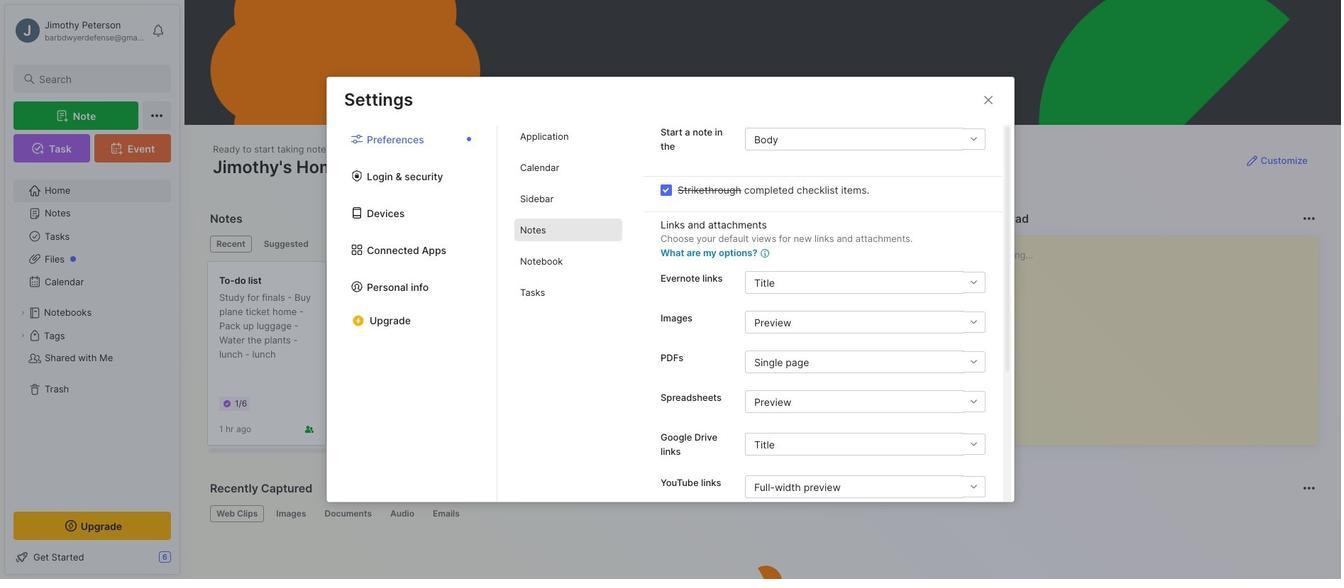 Task type: describe. For each thing, give the bounding box(es) containing it.
main element
[[0, 0, 185, 579]]

Search text field
[[39, 72, 158, 86]]

Choose default view option for Google Drive links field
[[745, 433, 985, 456]]

none search field inside the main element
[[39, 70, 158, 87]]

Start a new note in the body or title. field
[[745, 128, 986, 151]]

tree inside the main element
[[5, 171, 180, 499]]

Start writing… text field
[[972, 236, 1318, 434]]

Choose default view option for YouTube links field
[[745, 476, 985, 499]]



Task type: vqa. For each thing, say whether or not it's contained in the screenshot.
Start a new note in the body or title. field
yes



Task type: locate. For each thing, give the bounding box(es) containing it.
tab
[[515, 125, 622, 148], [515, 156, 622, 179], [515, 188, 622, 210], [515, 219, 622, 242], [210, 236, 252, 253], [257, 236, 315, 253], [515, 250, 622, 273], [515, 281, 622, 304], [210, 505, 264, 522], [270, 505, 313, 522], [318, 505, 378, 522], [384, 505, 421, 522], [426, 505, 466, 522]]

expand tags image
[[18, 331, 27, 340]]

tab list
[[327, 125, 497, 502], [497, 125, 639, 502], [210, 236, 937, 253], [210, 505, 1314, 522]]

tree
[[5, 171, 180, 499]]

None search field
[[39, 70, 158, 87]]

Choose default view option for Images field
[[745, 311, 985, 334]]

Choose default view option for PDFs field
[[745, 351, 985, 374]]

Choose default view option for Spreadsheets field
[[745, 391, 985, 413]]

close image
[[980, 92, 997, 109]]

Choose default view option for Evernote links field
[[745, 271, 985, 294]]

Select34 checkbox
[[661, 185, 672, 196]]

row group
[[207, 261, 1341, 454]]

expand notebooks image
[[18, 309, 27, 317]]



